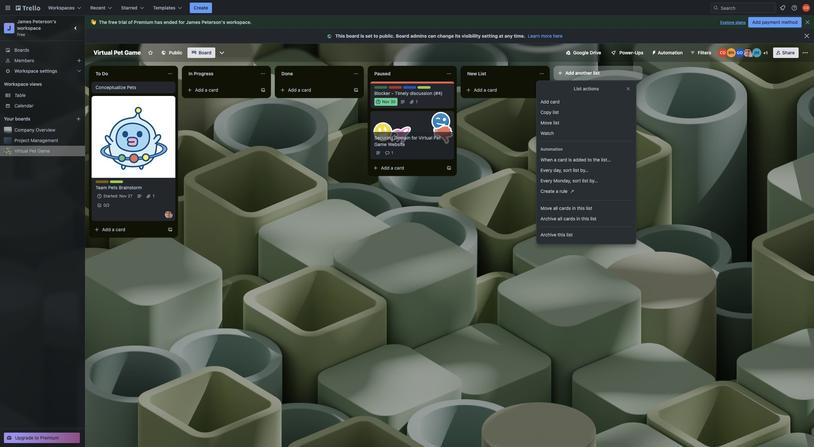 Task type: describe. For each thing, give the bounding box(es) containing it.
rule
[[560, 188, 568, 194]]

automation button
[[649, 47, 687, 58]]

a for add a card button associated with done
[[298, 87, 301, 93]]

christina overa (christinaovera) image
[[803, 4, 811, 12]]

calendar
[[14, 103, 33, 108]]

this
[[336, 33, 345, 39]]

has
[[155, 19, 163, 25]]

recent button
[[86, 3, 116, 13]]

add payment method
[[753, 19, 798, 25]]

archive all cards in this list
[[541, 216, 597, 221]]

day,
[[554, 167, 563, 173]]

google drive icon image
[[567, 50, 571, 55]]

create from template… image for paused's add a card button
[[447, 165, 452, 171]]

add for add a card button associated with done
[[288, 87, 297, 93]]

customize views image
[[219, 49, 225, 56]]

game inside securing domain for virtual pet game website
[[375, 141, 387, 147]]

move for move all cards in this list
[[541, 205, 552, 211]]

list inside "button"
[[594, 70, 600, 76]]

create for create a rule
[[541, 188, 555, 194]]

domain
[[395, 135, 411, 141]]

public.
[[380, 33, 395, 39]]

board
[[346, 33, 360, 39]]

add for add a card button underneath new list text box
[[474, 87, 483, 93]]

learn
[[528, 33, 540, 39]]

james peterson's workspace link
[[17, 19, 57, 31]]

add a card for done
[[288, 87, 311, 93]]

.
[[250, 19, 252, 25]]

company
[[14, 127, 34, 133]]

in for move all cards in this list
[[573, 205, 576, 211]]

create for create
[[194, 5, 208, 10]]

1 vertical spatial board
[[199, 50, 212, 55]]

done
[[282, 71, 293, 76]]

30
[[391, 99, 396, 104]]

templates button
[[149, 3, 186, 13]]

actions
[[583, 86, 599, 91]]

your
[[4, 116, 14, 122]]

1 down 'blocker - timely discussion (#4)' link
[[416, 99, 418, 104]]

color: red, title: "blocker" element
[[389, 86, 403, 91]]

goal
[[375, 86, 383, 91]]

add for paused's add a card button
[[381, 165, 390, 171]]

of
[[128, 19, 133, 25]]

add for add a card button associated with to do
[[102, 227, 111, 232]]

0 horizontal spatial virtual
[[14, 148, 28, 154]]

0 vertical spatial board
[[396, 33, 410, 39]]

change
[[438, 33, 454, 39]]

share
[[783, 50, 796, 55]]

free
[[108, 19, 117, 25]]

nov inside option
[[383, 99, 390, 104]]

create button
[[190, 3, 212, 13]]

table
[[14, 92, 26, 98]]

ben nelson (bennelson96) image
[[727, 48, 736, 57]]

New List text field
[[464, 68, 536, 79]]

workspace settings button
[[0, 66, 85, 76]]

james peterson's workspace free
[[17, 19, 57, 37]]

copy list
[[541, 109, 559, 115]]

copy list link
[[537, 107, 637, 118]]

workspace for workspace views
[[4, 81, 28, 87]]

0
[[103, 203, 106, 208]]

blocker for blocker fyi
[[389, 86, 403, 91]]

this board is set to public. board admins can change its visibility setting at any time. learn more here
[[336, 33, 563, 39]]

added
[[574, 157, 587, 162]]

0 notifications image
[[779, 4, 787, 12]]

public button
[[157, 47, 186, 58]]

conceptualize pets link
[[96, 84, 172, 91]]

a for add a card button underneath new list text box
[[484, 87, 487, 93]]

archive for archive all cards in this list
[[541, 216, 557, 221]]

archive this list link
[[537, 230, 637, 240]]

add card link
[[537, 97, 637, 107]]

team pets brainstorm link
[[96, 184, 172, 191]]

the
[[594, 157, 600, 162]]

task
[[121, 180, 130, 185]]

add for add another list "button"
[[566, 70, 575, 76]]

boards
[[14, 47, 29, 53]]

power-ups button
[[607, 47, 648, 58]]

started: nov 27
[[103, 194, 132, 198]]

archive all cards in this list link
[[537, 214, 637, 224]]

all for archive
[[558, 216, 563, 221]]

list inside text box
[[479, 71, 487, 76]]

google drive button
[[563, 47, 606, 58]]

by… for every day, sort list by…
[[581, 167, 589, 173]]

pet inside securing domain for virtual pet game website
[[434, 135, 441, 141]]

0 / 2
[[103, 203, 110, 208]]

1 horizontal spatial to
[[374, 33, 379, 39]]

Nov 30 checkbox
[[375, 98, 398, 106]]

show menu image
[[803, 49, 809, 56]]

securing domain for virtual pet game website link
[[375, 135, 451, 148]]

add for add a card button under in progress text box
[[195, 87, 204, 93]]

list down move all cards in this list link
[[591, 216, 597, 221]]

0 vertical spatial workspace
[[227, 19, 250, 25]]

1 horizontal spatial premium
[[134, 19, 154, 25]]

list up archive all cards in this list link
[[587, 205, 593, 211]]

add another list button
[[554, 66, 643, 80]]

create a rule link
[[537, 186, 637, 197]]

james inside the 'james peterson's workspace free'
[[17, 19, 31, 24]]

0 horizontal spatial pet
[[29, 148, 36, 154]]

team pets brainstorm
[[96, 185, 142, 190]]

add left payment
[[753, 19, 761, 25]]

card for add a card button underneath new list text box
[[488, 87, 498, 93]]

1 vertical spatial premium
[[40, 435, 59, 440]]

team for team task
[[110, 180, 120, 185]]

a for add a card button under in progress text box
[[205, 87, 208, 93]]

add a card button down new list text box
[[464, 85, 537, 95]]

virtual inside board name "text field"
[[94, 49, 112, 56]]

workspace navigation collapse icon image
[[71, 24, 81, 33]]

explore plans
[[721, 20, 746, 25]]

its
[[455, 33, 461, 39]]

nov 30
[[383, 99, 396, 104]]

every monday, sort list by… link
[[537, 176, 637, 186]]

(#4)
[[434, 90, 443, 96]]

workspace inside the 'james peterson's workspace free'
[[17, 25, 41, 31]]

sort for monday,
[[573, 178, 581, 183]]

filters button
[[689, 47, 714, 58]]

this for move all cards in this list
[[578, 205, 585, 211]]

pets for conceptualize
[[127, 84, 136, 90]]

wave image
[[90, 19, 96, 25]]

members link
[[0, 55, 85, 66]]

to inside upgrade to premium link
[[35, 435, 39, 440]]

card for add a card button under in progress text box
[[209, 87, 218, 93]]

all for move
[[554, 205, 558, 211]]

card for add a card button associated with done
[[302, 87, 311, 93]]

move list link
[[537, 118, 637, 128]]

sm image for automation
[[649, 47, 658, 57]]

+
[[764, 50, 767, 55]]

timely
[[395, 90, 409, 96]]

2
[[107, 203, 110, 208]]

trial
[[118, 19, 127, 25]]

company overview
[[14, 127, 55, 133]]

1 down "website"
[[392, 150, 394, 155]]

website
[[388, 141, 405, 147]]

1 horizontal spatial james
[[186, 19, 201, 25]]

started:
[[103, 194, 118, 198]]

in progress
[[189, 71, 214, 76]]

0 horizontal spatial game
[[38, 148, 50, 154]]

can
[[428, 33, 437, 39]]

0 vertical spatial is
[[361, 33, 365, 39]]

every monday, sort list by…
[[541, 178, 599, 183]]

color: green, title: "goal" element
[[375, 86, 388, 91]]

this for archive all cards in this list
[[582, 216, 590, 221]]

a for add a card button associated with to do
[[112, 227, 115, 232]]

gary orlando (garyorlando) image
[[736, 48, 745, 57]]

workspace settings
[[14, 68, 57, 74]]

1 horizontal spatial james peterson (jamespeterson93) image
[[744, 48, 753, 57]]

color: yellow, title: none image
[[96, 180, 109, 183]]

Search field
[[719, 3, 777, 13]]

overview
[[36, 127, 55, 133]]

laugh image
[[429, 110, 453, 133]]

starred button
[[117, 3, 148, 13]]

public
[[169, 50, 182, 55]]

create a rule
[[541, 188, 568, 194]]



Task type: locate. For each thing, give the bounding box(es) containing it.
workspace inside popup button
[[14, 68, 39, 74]]

create inside create button
[[194, 5, 208, 10]]

2 horizontal spatial to
[[588, 157, 592, 162]]

learn more here link
[[526, 33, 563, 39]]

add down done
[[288, 87, 297, 93]]

archive inside archive all cards in this list link
[[541, 216, 557, 221]]

every
[[541, 167, 553, 173], [541, 178, 553, 183]]

2 vertical spatial virtual
[[14, 148, 28, 154]]

do
[[102, 71, 108, 76]]

virtual down project
[[14, 148, 28, 154]]

0 vertical spatial premium
[[134, 19, 154, 25]]

board left the customize views icon
[[199, 50, 212, 55]]

1 vertical spatial james peterson (jamespeterson93) image
[[165, 211, 173, 218]]

every inside every day, sort list by… link
[[541, 167, 553, 173]]

explore plans button
[[721, 19, 746, 27]]

project management link
[[14, 137, 81, 144]]

search image
[[714, 5, 719, 10]]

0 horizontal spatial premium
[[40, 435, 59, 440]]

every for every monday, sort list by…
[[541, 178, 553, 183]]

1 right jeremy miller (jeremymiller198) image
[[767, 50, 768, 55]]

-
[[392, 90, 394, 96]]

this member is an admin of this board. image
[[750, 54, 753, 57]]

more
[[542, 33, 552, 39]]

add a card down 2
[[102, 227, 125, 232]]

is left the set
[[361, 33, 365, 39]]

0 vertical spatial nov
[[383, 99, 390, 104]]

0 vertical spatial every
[[541, 167, 553, 173]]

0 vertical spatial by…
[[581, 167, 589, 173]]

1
[[767, 50, 768, 55], [416, 99, 418, 104], [392, 150, 394, 155], [153, 194, 155, 198]]

game down the securing
[[375, 141, 387, 147]]

for right ended
[[179, 19, 185, 25]]

create from template… image
[[354, 87, 359, 93], [168, 227, 173, 232]]

virtual up to do
[[94, 49, 112, 56]]

automation inside button
[[658, 50, 683, 55]]

game left star or unstar board icon
[[125, 49, 141, 56]]

upgrade to premium link
[[4, 433, 80, 443]]

a for paused's add a card button
[[391, 165, 394, 171]]

list inside 'link'
[[554, 120, 560, 125]]

0 horizontal spatial is
[[361, 33, 365, 39]]

watch link
[[537, 128, 637, 139]]

0 vertical spatial automation
[[658, 50, 683, 55]]

cards for move
[[560, 205, 571, 211]]

share button
[[774, 47, 799, 58]]

workspace up table
[[4, 81, 28, 87]]

sort right 'day,'
[[564, 167, 572, 173]]

to left the
[[588, 157, 592, 162]]

workspace views
[[4, 81, 42, 87]]

james peterson (jamespeterson93) image
[[744, 48, 753, 57], [165, 211, 173, 218]]

2 every from the top
[[541, 178, 553, 183]]

archive up archive this list
[[541, 216, 557, 221]]

1 vertical spatial this
[[582, 216, 590, 221]]

sm image left board
[[326, 33, 336, 40]]

list
[[479, 71, 487, 76], [574, 86, 582, 91]]

add a card down progress
[[195, 87, 218, 93]]

archive down the archive all cards in this list
[[541, 232, 557, 237]]

create inside 'create a rule' link
[[541, 188, 555, 194]]

1 every from the top
[[541, 167, 553, 173]]

add down "website"
[[381, 165, 390, 171]]

conceptualize
[[96, 84, 126, 90]]

1 vertical spatial archive
[[541, 232, 557, 237]]

sort for day,
[[564, 167, 572, 173]]

in down move all cards in this list link
[[577, 216, 581, 221]]

copy
[[541, 109, 552, 115]]

1 horizontal spatial virtual pet game
[[94, 49, 141, 56]]

0 vertical spatial cards
[[560, 205, 571, 211]]

drive
[[590, 50, 602, 55]]

1 vertical spatial workspace
[[4, 81, 28, 87]]

0 horizontal spatial by…
[[581, 167, 589, 173]]

virtual
[[94, 49, 112, 56], [419, 135, 433, 141], [14, 148, 28, 154]]

add a card button down in progress text box
[[185, 85, 258, 95]]

set
[[366, 33, 373, 39]]

in up the archive all cards in this list
[[573, 205, 576, 211]]

to right the set
[[374, 33, 379, 39]]

to right 'upgrade'
[[35, 435, 39, 440]]

archive for archive this list
[[541, 232, 557, 237]]

sort down every day, sort list by… link
[[573, 178, 581, 183]]

cards down move all cards in this list
[[564, 216, 576, 221]]

1 down team pets brainstorm link
[[153, 194, 155, 198]]

premium right 'upgrade'
[[40, 435, 59, 440]]

1 horizontal spatial virtual
[[94, 49, 112, 56]]

table link
[[14, 92, 81, 99]]

1 horizontal spatial in
[[577, 216, 581, 221]]

members
[[14, 58, 34, 63]]

add left the another
[[566, 70, 575, 76]]

add a card button down 2
[[92, 224, 165, 235]]

banner
[[85, 16, 815, 29]]

premium right of
[[134, 19, 154, 25]]

1 vertical spatial all
[[558, 216, 563, 221]]

1 vertical spatial by…
[[590, 178, 599, 183]]

by… down when a card is added to the list… link
[[581, 167, 589, 173]]

create from template… image
[[261, 87, 266, 93], [447, 165, 452, 171]]

add a card button down "website"
[[371, 163, 444, 173]]

card for paused's add a card button
[[395, 165, 404, 171]]

1 vertical spatial nov
[[119, 194, 127, 198]]

every inside 'every monday, sort list by…' link
[[541, 178, 553, 183]]

views
[[30, 81, 42, 87]]

automation
[[658, 50, 683, 55], [541, 147, 563, 152]]

add a card for paused
[[381, 165, 404, 171]]

add a card
[[195, 87, 218, 93], [288, 87, 311, 93], [474, 87, 498, 93], [381, 165, 404, 171], [102, 227, 125, 232]]

primary element
[[0, 0, 815, 16]]

back to home image
[[16, 3, 40, 13]]

archive
[[541, 216, 557, 221], [541, 232, 557, 237]]

0 vertical spatial sort
[[564, 167, 572, 173]]

0 vertical spatial create
[[194, 5, 208, 10]]

your boards
[[4, 116, 30, 122]]

to
[[96, 71, 101, 76]]

blocker fyi
[[389, 86, 410, 91]]

the
[[99, 19, 107, 25]]

open information menu image
[[792, 5, 798, 11]]

pet
[[114, 49, 123, 56], [434, 135, 441, 141], [29, 148, 36, 154]]

move inside move list 'link'
[[541, 120, 552, 125]]

add board image
[[76, 116, 81, 122]]

1 vertical spatial to
[[588, 157, 592, 162]]

your boards with 3 items element
[[4, 115, 66, 123]]

nov
[[383, 99, 390, 104], [119, 194, 127, 198]]

1 vertical spatial sm image
[[649, 47, 658, 57]]

list down every day, sort list by… link
[[583, 178, 589, 183]]

0 vertical spatial this
[[578, 205, 585, 211]]

progress
[[194, 71, 214, 76]]

To Do text field
[[92, 68, 164, 79]]

nov left 27
[[119, 194, 127, 198]]

0 horizontal spatial create
[[194, 5, 208, 10]]

this up archive all cards in this list link
[[578, 205, 585, 211]]

peterson's down 'back to home' 'image'
[[33, 19, 56, 24]]

1 horizontal spatial peterson's
[[202, 19, 225, 25]]

blocker - timely discussion (#4) link
[[375, 90, 451, 97]]

to inside when a card is added to the list… link
[[588, 157, 592, 162]]

peterson's inside the 'james peterson's workspace free'
[[33, 19, 56, 24]]

2 vertical spatial game
[[38, 148, 50, 154]]

card for add a card button associated with to do
[[116, 227, 125, 232]]

1 horizontal spatial game
[[125, 49, 141, 56]]

virtual pet game up to do text box
[[94, 49, 141, 56]]

1 vertical spatial workspace
[[17, 25, 41, 31]]

1 horizontal spatial by…
[[590, 178, 599, 183]]

new
[[468, 71, 477, 76]]

👋
[[90, 19, 96, 25]]

pet down "laugh" image
[[434, 135, 441, 141]]

archive inside archive this list link
[[541, 232, 557, 237]]

blocker left fyi
[[389, 86, 403, 91]]

0 vertical spatial create from template… image
[[261, 87, 266, 93]]

company overview link
[[14, 127, 81, 133]]

all down move all cards in this list
[[558, 216, 563, 221]]

list…
[[602, 157, 611, 162]]

virtual down "laugh" image
[[419, 135, 433, 141]]

1 archive from the top
[[541, 216, 557, 221]]

virtual inside securing domain for virtual pet game website
[[419, 135, 433, 141]]

explore
[[721, 20, 735, 25]]

pets for team
[[108, 185, 118, 190]]

1 vertical spatial create from template… image
[[447, 165, 452, 171]]

create from template… image for done
[[354, 87, 359, 93]]

cards up the archive all cards in this list
[[560, 205, 571, 211]]

1 horizontal spatial list
[[574, 86, 582, 91]]

add inside "button"
[[566, 70, 575, 76]]

1 vertical spatial virtual
[[419, 135, 433, 141]]

1 vertical spatial in
[[577, 216, 581, 221]]

this down move all cards in this list link
[[582, 216, 590, 221]]

0 horizontal spatial for
[[179, 19, 185, 25]]

0 horizontal spatial virtual pet game
[[14, 148, 50, 154]]

list actions
[[574, 86, 599, 91]]

0 horizontal spatial sm image
[[326, 33, 336, 40]]

all
[[554, 205, 558, 211], [558, 216, 563, 221]]

2 vertical spatial to
[[35, 435, 39, 440]]

ended
[[164, 19, 178, 25]]

1 horizontal spatial board
[[396, 33, 410, 39]]

jeremy miller (jeremymiller198) image
[[753, 48, 762, 57]]

automation up when
[[541, 147, 563, 152]]

peterson's
[[33, 19, 56, 24], [202, 19, 225, 25]]

1 horizontal spatial is
[[569, 157, 572, 162]]

add down 0 / 2
[[102, 227, 111, 232]]

move inside move all cards in this list link
[[541, 205, 552, 211]]

0 horizontal spatial pets
[[108, 185, 118, 190]]

0 vertical spatial pet
[[114, 49, 123, 56]]

list down copy list
[[554, 120, 560, 125]]

add down "new list"
[[474, 87, 483, 93]]

add a card down done
[[288, 87, 311, 93]]

move all cards in this list
[[541, 205, 593, 211]]

color: bold lime, title: none image
[[418, 86, 431, 89]]

move down create a rule
[[541, 205, 552, 211]]

Board name text field
[[90, 47, 144, 58]]

sm image inside "automation" button
[[649, 47, 658, 57]]

27
[[128, 194, 132, 198]]

0 horizontal spatial james peterson (jamespeterson93) image
[[165, 211, 173, 218]]

is inside when a card is added to the list… link
[[569, 157, 572, 162]]

0 horizontal spatial automation
[[541, 147, 563, 152]]

pets up started:
[[108, 185, 118, 190]]

color: bold lime, title: "team task" element
[[110, 180, 130, 185]]

1 horizontal spatial pets
[[127, 84, 136, 90]]

game inside board name "text field"
[[125, 49, 141, 56]]

by…
[[581, 167, 589, 173], [590, 178, 599, 183]]

Done text field
[[278, 68, 350, 79]]

blocker up nov 30 option
[[375, 90, 391, 96]]

create
[[194, 5, 208, 10], [541, 188, 555, 194]]

list left actions
[[574, 86, 582, 91]]

list right new
[[479, 71, 487, 76]]

fyi
[[403, 86, 410, 91]]

james up free
[[17, 19, 31, 24]]

1 vertical spatial move
[[541, 205, 552, 211]]

0 horizontal spatial create from template… image
[[261, 87, 266, 93]]

virtual pet game inside board name "text field"
[[94, 49, 141, 56]]

pets
[[127, 84, 136, 90], [108, 185, 118, 190]]

james down create button
[[186, 19, 201, 25]]

when a card is added to the list…
[[541, 157, 611, 162]]

sm image
[[326, 33, 336, 40], [649, 47, 658, 57]]

move for move list
[[541, 120, 552, 125]]

add
[[753, 19, 761, 25], [566, 70, 575, 76], [195, 87, 204, 93], [288, 87, 297, 93], [474, 87, 483, 93], [541, 99, 549, 104], [381, 165, 390, 171], [102, 227, 111, 232]]

sm image right ups
[[649, 47, 658, 57]]

move list
[[541, 120, 560, 125]]

0 vertical spatial james peterson (jamespeterson93) image
[[744, 48, 753, 57]]

0 horizontal spatial list
[[479, 71, 487, 76]]

1 vertical spatial sort
[[573, 178, 581, 183]]

watch
[[541, 130, 554, 136]]

is left the added
[[569, 157, 572, 162]]

automation left filters button
[[658, 50, 683, 55]]

virtual pet game
[[94, 49, 141, 56], [14, 148, 50, 154]]

0 vertical spatial all
[[554, 205, 558, 211]]

team down color: yellow, title: none icon
[[96, 185, 107, 190]]

0 horizontal spatial board
[[199, 50, 212, 55]]

team for team pets brainstorm
[[96, 185, 107, 190]]

in
[[189, 71, 193, 76]]

list right the another
[[594, 70, 600, 76]]

in for archive all cards in this list
[[577, 216, 581, 221]]

1 vertical spatial create from template… image
[[168, 227, 173, 232]]

Paused text field
[[371, 68, 443, 79]]

board right public.
[[396, 33, 410, 39]]

power-ups
[[620, 50, 644, 55]]

1 vertical spatial pets
[[108, 185, 118, 190]]

blocker for blocker - timely discussion (#4)
[[375, 90, 391, 96]]

0 vertical spatial virtual
[[94, 49, 112, 56]]

list right 'copy' at the top of page
[[553, 109, 559, 115]]

every for every day, sort list by…
[[541, 167, 553, 173]]

pet down project management
[[29, 148, 36, 154]]

2 horizontal spatial virtual
[[419, 135, 433, 141]]

for inside securing domain for virtual pet game website
[[412, 135, 418, 141]]

0 vertical spatial pets
[[127, 84, 136, 90]]

add a card down "new list"
[[474, 87, 498, 93]]

1 vertical spatial automation
[[541, 147, 563, 152]]

0 vertical spatial to
[[374, 33, 379, 39]]

team
[[110, 180, 120, 185], [96, 185, 107, 190]]

0 vertical spatial list
[[479, 71, 487, 76]]

game down the management
[[38, 148, 50, 154]]

2 vertical spatial this
[[558, 232, 566, 237]]

time.
[[514, 33, 526, 39]]

In Progress text field
[[185, 68, 257, 79]]

calendar link
[[14, 103, 81, 109]]

0 horizontal spatial sort
[[564, 167, 572, 173]]

1 vertical spatial virtual pet game
[[14, 148, 50, 154]]

add a card down "website"
[[381, 165, 404, 171]]

to do
[[96, 71, 108, 76]]

upgrade
[[15, 435, 33, 440]]

0 horizontal spatial team
[[96, 185, 107, 190]]

1 vertical spatial pet
[[434, 135, 441, 141]]

1 horizontal spatial nov
[[383, 99, 390, 104]]

star or unstar board image
[[148, 50, 153, 55]]

is
[[361, 33, 365, 39], [569, 157, 572, 162]]

sm image for this board is set to public. board admins can change its visibility setting at any time.
[[326, 33, 336, 40]]

1 horizontal spatial automation
[[658, 50, 683, 55]]

ups
[[635, 50, 644, 55]]

all up the archive all cards in this list
[[554, 205, 558, 211]]

add a card button for to do
[[92, 224, 165, 235]]

move down 'copy' at the top of page
[[541, 120, 552, 125]]

0 vertical spatial virtual pet game
[[94, 49, 141, 56]]

management
[[31, 138, 58, 143]]

banner containing 👋
[[85, 16, 815, 29]]

workspace
[[14, 68, 39, 74], [4, 81, 28, 87]]

boards link
[[0, 45, 85, 55]]

0 vertical spatial for
[[179, 19, 185, 25]]

by… for every monday, sort list by…
[[590, 178, 599, 183]]

when
[[541, 157, 553, 162]]

workspace for workspace settings
[[14, 68, 39, 74]]

virtual pet game down project management
[[14, 148, 50, 154]]

0 horizontal spatial in
[[573, 205, 576, 211]]

add a card for to do
[[102, 227, 125, 232]]

to
[[374, 33, 379, 39], [588, 157, 592, 162], [35, 435, 39, 440]]

add a card button for paused
[[371, 163, 444, 173]]

pet inside board name "text field"
[[114, 49, 123, 56]]

plans
[[736, 20, 746, 25]]

2 horizontal spatial pet
[[434, 135, 441, 141]]

1 vertical spatial for
[[412, 135, 418, 141]]

1 horizontal spatial team
[[110, 180, 120, 185]]

add down in progress
[[195, 87, 204, 93]]

add a card button for done
[[278, 85, 351, 95]]

color: blue, title: "fyi" element
[[403, 86, 417, 91]]

2 move from the top
[[541, 205, 552, 211]]

0 vertical spatial in
[[573, 205, 576, 211]]

project
[[14, 138, 29, 143]]

create from template… image for add a card button under in progress text box
[[261, 87, 266, 93]]

1 move from the top
[[541, 120, 552, 125]]

this down the archive all cards in this list
[[558, 232, 566, 237]]

peterson's down create button
[[202, 19, 225, 25]]

google drive
[[574, 50, 602, 55]]

0 vertical spatial sm image
[[326, 33, 336, 40]]

workspace down members
[[14, 68, 39, 74]]

1 vertical spatial create
[[541, 188, 555, 194]]

pet up to do text box
[[114, 49, 123, 56]]

add up 'copy' at the top of page
[[541, 99, 549, 104]]

every up create a rule
[[541, 178, 553, 183]]

securing domain for virtual pet game website
[[375, 135, 441, 147]]

👋 the free trial of premium has ended for james peterson's workspace .
[[90, 19, 252, 25]]

create from template… image for to do
[[168, 227, 173, 232]]

2 archive from the top
[[541, 232, 557, 237]]

premium
[[134, 19, 154, 25], [40, 435, 59, 440]]

team left task
[[110, 180, 120, 185]]

list down when a card is added to the list…
[[573, 167, 580, 173]]

0 vertical spatial move
[[541, 120, 552, 125]]

project management
[[14, 138, 58, 143]]

0 horizontal spatial james
[[17, 19, 31, 24]]

1 vertical spatial every
[[541, 178, 553, 183]]

list down the archive all cards in this list
[[567, 232, 573, 237]]

workspaces
[[48, 5, 75, 10]]

every down when
[[541, 167, 553, 173]]

for right domain
[[412, 135, 418, 141]]

pets down to do text box
[[127, 84, 136, 90]]

add another list
[[566, 70, 600, 76]]

payment
[[763, 19, 781, 25]]

0 horizontal spatial nov
[[119, 194, 127, 198]]

1 horizontal spatial for
[[412, 135, 418, 141]]

visibility
[[462, 33, 481, 39]]

0 horizontal spatial to
[[35, 435, 39, 440]]

2 vertical spatial pet
[[29, 148, 36, 154]]

free
[[17, 32, 25, 37]]

nov left 30
[[383, 99, 390, 104]]

add a card button down done text box
[[278, 85, 351, 95]]

cards for archive
[[564, 216, 576, 221]]

christina overa (christinaovera) image
[[719, 48, 728, 57]]

1 vertical spatial list
[[574, 86, 582, 91]]

1 vertical spatial game
[[375, 141, 387, 147]]

by… down every day, sort list by… link
[[590, 178, 599, 183]]

here
[[554, 33, 563, 39]]

0 horizontal spatial peterson's
[[33, 19, 56, 24]]

1 horizontal spatial create
[[541, 188, 555, 194]]

0 vertical spatial game
[[125, 49, 141, 56]]



Task type: vqa. For each thing, say whether or not it's contained in the screenshot.
Peterson
no



